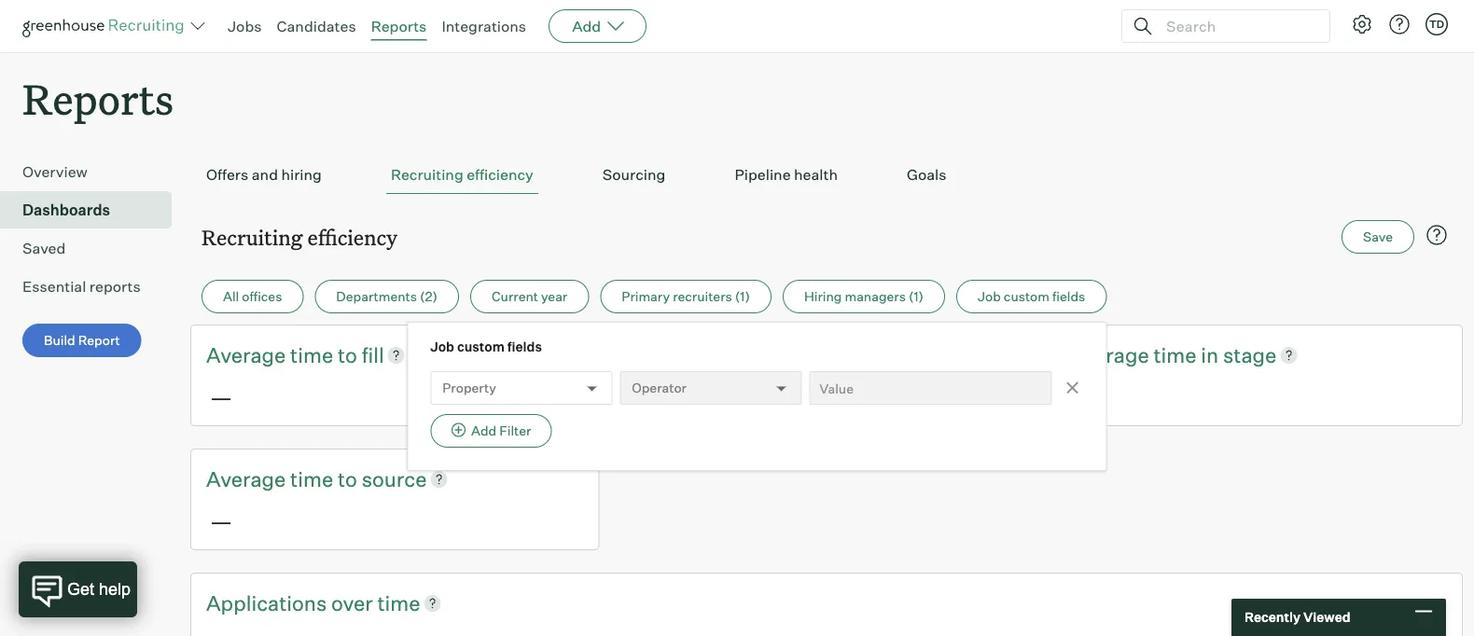 Task type: locate. For each thing, give the bounding box(es) containing it.
health
[[794, 165, 838, 184]]

applications over
[[206, 590, 377, 616]]

reports link
[[371, 17, 427, 35]]

dashboards
[[22, 201, 110, 219]]

fields
[[1052, 288, 1085, 305], [507, 339, 542, 355]]

job custom fields button
[[956, 280, 1107, 314]]

primary recruiters (1) button
[[600, 280, 772, 314]]

1 vertical spatial recruiting
[[202, 223, 303, 251]]

applications link
[[206, 589, 331, 617]]

1 horizontal spatial fields
[[1052, 288, 1085, 305]]

time left fill
[[290, 342, 333, 368]]

0 vertical spatial fields
[[1052, 288, 1085, 305]]

efficiency
[[467, 165, 534, 184], [307, 223, 397, 251]]

— for source
[[210, 507, 232, 535]]

fields inside button
[[1052, 288, 1085, 305]]

all offices
[[223, 288, 282, 305]]

over link
[[331, 589, 377, 617]]

tab list containing offers and hiring
[[202, 156, 1452, 194]]

1 horizontal spatial (1)
[[909, 288, 924, 305]]

hiring managers (1)
[[804, 288, 924, 305]]

recruiting
[[391, 165, 463, 184], [202, 223, 303, 251]]

0 horizontal spatial fields
[[507, 339, 542, 355]]

configure image
[[1351, 13, 1373, 35]]

(1) right recruiters on the left top of page
[[735, 288, 750, 305]]

to left source
[[338, 466, 357, 492]]

time link left source link
[[290, 465, 338, 493]]

reports down greenhouse recruiting image
[[22, 71, 174, 126]]

essential reports link
[[22, 275, 164, 298]]

0 vertical spatial efficiency
[[467, 165, 534, 184]]

2 (1) from the left
[[909, 288, 924, 305]]

time for fill
[[290, 342, 333, 368]]

(2)
[[420, 288, 438, 305]]

0 vertical spatial job
[[978, 288, 1001, 305]]

1 vertical spatial custom
[[457, 339, 505, 355]]

time left in
[[1154, 342, 1197, 368]]

offers and hiring button
[[202, 156, 326, 194]]

1 horizontal spatial job
[[978, 288, 1001, 305]]

1 horizontal spatial efficiency
[[467, 165, 534, 184]]

time link right over
[[377, 589, 420, 617]]

tab list
[[202, 156, 1452, 194]]

0 vertical spatial job custom fields
[[978, 288, 1085, 305]]

goals
[[907, 165, 947, 184]]

current year
[[492, 288, 568, 305]]

custom
[[1004, 288, 1050, 305], [457, 339, 505, 355]]

save
[[1363, 229, 1393, 245]]

viewed
[[1303, 609, 1351, 626]]

(1) right managers
[[909, 288, 924, 305]]

offices
[[242, 288, 282, 305]]

departments (2)
[[336, 288, 438, 305]]

0 vertical spatial add
[[572, 17, 601, 35]]

time for source
[[290, 466, 333, 492]]

sourcing
[[603, 165, 666, 184]]

pipeline health
[[735, 165, 838, 184]]

recruiting efficiency inside button
[[391, 165, 534, 184]]

0 vertical spatial recruiting
[[391, 165, 463, 184]]

add inside button
[[471, 423, 497, 439]]

to left fill
[[338, 342, 357, 368]]

1 to link from the top
[[338, 341, 362, 369]]

managers
[[845, 288, 906, 305]]

1 horizontal spatial recruiting
[[391, 165, 463, 184]]

1 horizontal spatial reports
[[371, 17, 427, 35]]

time link
[[290, 341, 338, 369], [1154, 341, 1201, 369], [290, 465, 338, 493], [377, 589, 420, 617]]

to link
[[338, 341, 362, 369], [338, 465, 362, 493]]

1 vertical spatial recruiting efficiency
[[202, 223, 397, 251]]

0 horizontal spatial (1)
[[735, 288, 750, 305]]

recruiting inside button
[[391, 165, 463, 184]]

average for stage
[[1070, 342, 1149, 368]]

1 horizontal spatial job custom fields
[[978, 288, 1085, 305]]

2 to link from the top
[[338, 465, 362, 493]]

time link left fill link
[[290, 341, 338, 369]]

time link left the stage link
[[1154, 341, 1201, 369]]

1 vertical spatial average time to
[[206, 466, 362, 492]]

0 horizontal spatial reports
[[22, 71, 174, 126]]

1 (1) from the left
[[735, 288, 750, 305]]

0 horizontal spatial job
[[430, 339, 454, 355]]

average for fill
[[206, 342, 286, 368]]

—
[[210, 383, 232, 411], [642, 383, 664, 411], [1073, 383, 1096, 411], [210, 507, 232, 535]]

stage
[[1223, 342, 1277, 368]]

average link
[[206, 341, 290, 369], [1070, 341, 1154, 369], [206, 465, 290, 493]]

source link
[[362, 465, 427, 493]]

primary recruiters (1)
[[622, 288, 750, 305]]

recruiting efficiency
[[391, 165, 534, 184], [202, 223, 397, 251]]

1 vertical spatial add
[[471, 423, 497, 439]]

1 average time to from the top
[[206, 342, 362, 368]]

time left source
[[290, 466, 333, 492]]

0 vertical spatial average time to
[[206, 342, 362, 368]]

candidates link
[[277, 17, 356, 35]]

0 vertical spatial to
[[338, 342, 357, 368]]

stage link
[[1223, 341, 1277, 369]]

0 vertical spatial to link
[[338, 341, 362, 369]]

1 vertical spatial job
[[430, 339, 454, 355]]

to for fill
[[338, 342, 357, 368]]

time link for source
[[290, 465, 338, 493]]

hiring
[[804, 288, 842, 305]]

add button
[[549, 9, 647, 43]]

to
[[338, 342, 357, 368], [338, 466, 357, 492]]

1 vertical spatial to link
[[338, 465, 362, 493]]

reports
[[371, 17, 427, 35], [22, 71, 174, 126]]

0 horizontal spatial add
[[471, 423, 497, 439]]

1 horizontal spatial add
[[572, 17, 601, 35]]

reports right candidates link
[[371, 17, 427, 35]]

all offices button
[[202, 280, 304, 314]]

offers
[[206, 165, 248, 184]]

add inside popup button
[[572, 17, 601, 35]]

build report
[[44, 332, 120, 349]]

1 vertical spatial to
[[338, 466, 357, 492]]

offers and hiring
[[206, 165, 322, 184]]

current year button
[[470, 280, 589, 314]]

time for stage
[[1154, 342, 1197, 368]]

0 horizontal spatial efficiency
[[307, 223, 397, 251]]

2 to from the top
[[338, 466, 357, 492]]

job
[[978, 288, 1001, 305], [430, 339, 454, 355]]

average
[[206, 342, 286, 368], [1070, 342, 1149, 368], [206, 466, 286, 492]]

2 average time to from the top
[[206, 466, 362, 492]]

0 vertical spatial custom
[[1004, 288, 1050, 305]]

recruiters
[[673, 288, 732, 305]]

job custom fields
[[978, 288, 1085, 305], [430, 339, 542, 355]]

0 horizontal spatial job custom fields
[[430, 339, 542, 355]]

0 vertical spatial recruiting efficiency
[[391, 165, 534, 184]]

1 to from the top
[[338, 342, 357, 368]]

average link for fill
[[206, 341, 290, 369]]

recruiting efficiency button
[[386, 156, 538, 194]]

(1) for primary recruiters (1)
[[735, 288, 750, 305]]

add for add
[[572, 17, 601, 35]]

(1)
[[735, 288, 750, 305], [909, 288, 924, 305]]

recently viewed
[[1245, 609, 1351, 626]]

average time to
[[206, 342, 362, 368], [206, 466, 362, 492]]

time
[[290, 342, 333, 368], [1154, 342, 1197, 368], [290, 466, 333, 492], [377, 590, 420, 616]]

jobs link
[[228, 17, 262, 35]]

1 horizontal spatial custom
[[1004, 288, 1050, 305]]

Search text field
[[1162, 13, 1313, 40]]

add
[[572, 17, 601, 35], [471, 423, 497, 439]]

filter
[[499, 423, 531, 439]]

pipeline
[[735, 165, 791, 184]]



Task type: vqa. For each thing, say whether or not it's contained in the screenshot.
the bottommost Recruiting efficiency
yes



Task type: describe. For each thing, give the bounding box(es) containing it.
pipeline health button
[[730, 156, 843, 194]]

reports
[[89, 277, 141, 296]]

build
[[44, 332, 75, 349]]

property
[[442, 380, 496, 396]]

to link for source
[[338, 465, 362, 493]]

build report button
[[22, 324, 142, 358]]

to for source
[[338, 466, 357, 492]]

1 vertical spatial efficiency
[[307, 223, 397, 251]]

departments (2) button
[[315, 280, 459, 314]]

saved
[[22, 239, 66, 258]]

overview link
[[22, 161, 164, 183]]

dashboards link
[[22, 199, 164, 221]]

1 vertical spatial job custom fields
[[430, 339, 542, 355]]

job custom fields inside button
[[978, 288, 1085, 305]]

sourcing button
[[598, 156, 670, 194]]

td button
[[1426, 13, 1448, 35]]

greenhouse recruiting image
[[22, 15, 190, 37]]

average time in
[[1070, 342, 1223, 368]]

td
[[1429, 18, 1444, 30]]

current
[[492, 288, 538, 305]]

Value text field
[[809, 372, 1052, 405]]

add filter button
[[430, 414, 552, 448]]

custom inside button
[[1004, 288, 1050, 305]]

year
[[541, 288, 568, 305]]

job inside button
[[978, 288, 1001, 305]]

source
[[362, 466, 427, 492]]

save button
[[1342, 220, 1414, 254]]

(1) for hiring managers (1)
[[909, 288, 924, 305]]

in link
[[1201, 341, 1223, 369]]

saved link
[[22, 237, 164, 260]]

primary
[[622, 288, 670, 305]]

add for add filter
[[471, 423, 497, 439]]

fill
[[362, 342, 384, 368]]

hiring managers (1) button
[[783, 280, 945, 314]]

essential reports
[[22, 277, 141, 296]]

0 horizontal spatial custom
[[457, 339, 505, 355]]

and
[[252, 165, 278, 184]]

over
[[331, 590, 373, 616]]

integrations
[[442, 17, 526, 35]]

time link for stage
[[1154, 341, 1201, 369]]

hiring
[[281, 165, 322, 184]]

goals button
[[902, 156, 951, 194]]

fill link
[[362, 341, 384, 369]]

average time to for fill
[[206, 342, 362, 368]]

recently
[[1245, 609, 1301, 626]]

report
[[78, 332, 120, 349]]

applications
[[206, 590, 327, 616]]

faq image
[[1426, 224, 1448, 247]]

efficiency inside button
[[467, 165, 534, 184]]

all
[[223, 288, 239, 305]]

in
[[1201, 342, 1219, 368]]

— for fill
[[210, 383, 232, 411]]

candidates
[[277, 17, 356, 35]]

jobs
[[228, 17, 262, 35]]

0 horizontal spatial recruiting
[[202, 223, 303, 251]]

— for stage
[[1073, 383, 1096, 411]]

time link for fill
[[290, 341, 338, 369]]

td button
[[1422, 9, 1452, 39]]

essential
[[22, 277, 86, 296]]

average time to for source
[[206, 466, 362, 492]]

overview
[[22, 163, 88, 181]]

integrations link
[[442, 17, 526, 35]]

average link for stage
[[1070, 341, 1154, 369]]

1 vertical spatial fields
[[507, 339, 542, 355]]

to link for fill
[[338, 341, 362, 369]]

average link for source
[[206, 465, 290, 493]]

average for source
[[206, 466, 286, 492]]

1 vertical spatial reports
[[22, 71, 174, 126]]

time right over
[[377, 590, 420, 616]]

add filter
[[471, 423, 531, 439]]

departments
[[336, 288, 417, 305]]

0 vertical spatial reports
[[371, 17, 427, 35]]



